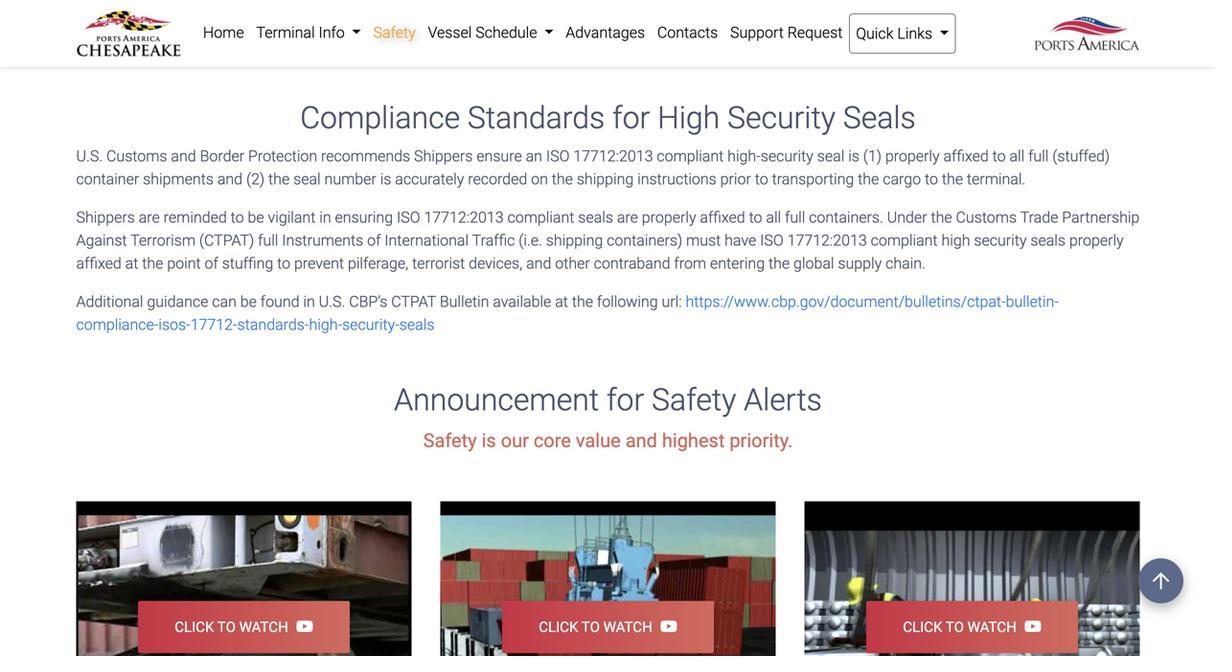 Task type: describe. For each thing, give the bounding box(es) containing it.
bulletin
[[440, 293, 489, 311]]

ctpat
[[391, 293, 436, 311]]

the left global
[[769, 255, 790, 273]]

contraband
[[594, 255, 670, 273]]

and up shipments
[[171, 147, 196, 165]]

home link
[[197, 13, 250, 52]]

properly inside the u.s. customs and border protection recommends shippers ensure an iso 17712:2013 compliant high-security seal is (1) properly affixed to all full (stuffed) container shipments and (2) the seal number is accurately recorded on the shipping instructions prior to transporting the cargo to the terminal.
[[885, 147, 940, 165]]

0 vertical spatial seal
[[817, 147, 845, 165]]

2 are from the left
[[617, 208, 638, 227]]

point
[[167, 255, 201, 273]]

(i.e.
[[519, 231, 542, 250]]

announcement for safety alerts
[[394, 382, 822, 418]]

can
[[212, 293, 237, 311]]

against
[[76, 231, 127, 250]]

behavior and supervision.
[[120, 12, 296, 30]]

from
[[674, 255, 706, 273]]

terminal.
[[967, 170, 1026, 188]]

highest
[[662, 430, 725, 452]]

containers.
[[809, 208, 884, 227]]

high- inside the u.s. customs and border protection recommends shippers ensure an iso 17712:2013 compliant high-security seal is (1) properly affixed to all full (stuffed) container shipments and (2) the seal number is accurately recorded on the shipping instructions prior to transporting the cargo to the terminal.
[[728, 147, 761, 165]]

1 horizontal spatial affixed
[[700, 208, 745, 227]]

entering
[[710, 255, 765, 273]]

0 horizontal spatial full
[[258, 231, 278, 250]]

shippers are reminded to be vigilant in ensuring iso 17712:2013 compliant seals are properly affixed to all full containers.  under the customs trade partnership against terrorism (ctpat) full instruments of international traffic (i.e. shipping containers) must have iso 17712:2013 compliant high security seals properly affixed at the point of stuffing to prevent pilferage, terrorist devices, and other contraband from entering the global supply chain.
[[76, 208, 1140, 273]]

isos-
[[159, 316, 190, 334]]

high
[[942, 231, 970, 250]]

supply
[[838, 255, 882, 273]]

chain.
[[886, 255, 926, 273]]

the down other at the left
[[572, 293, 593, 311]]

cbp's
[[349, 293, 388, 311]]

have
[[725, 231, 756, 250]]

2 click to watch from the left
[[539, 619, 653, 636]]

0 horizontal spatial affixed
[[76, 255, 121, 273]]

recommends
[[321, 147, 410, 165]]

terminal info
[[256, 23, 349, 42]]

the up high
[[931, 208, 952, 227]]

2 vertical spatial properly
[[1070, 231, 1124, 250]]

vessel
[[428, 23, 472, 42]]

safety is our core value and highest priority.
[[423, 430, 793, 452]]

the down the (1)
[[858, 170, 879, 188]]

instruments
[[282, 231, 363, 250]]

2 click from the left
[[539, 619, 578, 636]]

be inside shippers are reminded to be vigilant in ensuring iso 17712:2013 compliant seals are properly affixed to all full containers.  under the customs trade partnership against terrorism (ctpat) full instruments of international traffic (i.e. shipping containers) must have iso 17712:2013 compliant high security seals properly affixed at the point of stuffing to prevent pilferage, terrorist devices, and other contraband from entering the global supply chain.
[[248, 208, 264, 227]]

2 horizontal spatial is
[[848, 147, 860, 165]]

trade
[[1020, 208, 1059, 227]]

shippers inside the u.s. customs and border protection recommends shippers ensure an iso 17712:2013 compliant high-security seal is (1) properly affixed to all full (stuffed) container shipments and (2) the seal number is accurately recorded on the shipping instructions prior to transporting the cargo to the terminal.
[[414, 147, 473, 165]]

and right the value at the bottom of the page
[[626, 430, 657, 452]]

prevent
[[294, 255, 344, 273]]

0 horizontal spatial properly
[[642, 208, 696, 227]]

security inside the u.s. customs and border protection recommends shippers ensure an iso 17712:2013 compliant high-security seal is (1) properly affixed to all full (stuffed) container shipments and (2) the seal number is accurately recorded on the shipping instructions prior to transporting the cargo to the terminal.
[[761, 147, 814, 165]]

available
[[493, 293, 551, 311]]

(1)
[[863, 147, 882, 165]]

all inside shippers are reminded to be vigilant in ensuring iso 17712:2013 compliant seals are properly affixed to all full containers.  under the customs trade partnership against terrorism (ctpat) full instruments of international traffic (i.e. shipping containers) must have iso 17712:2013 compliant high security seals properly affixed at the point of stuffing to prevent pilferage, terrorist devices, and other contraband from entering the global supply chain.
[[766, 208, 781, 227]]

17712:2013 inside the u.s. customs and border protection recommends shippers ensure an iso 17712:2013 compliant high-security seal is (1) properly affixed to all full (stuffed) container shipments and (2) the seal number is accurately recorded on the shipping instructions prior to transporting the cargo to the terminal.
[[573, 147, 653, 165]]

vessel schedule link
[[422, 13, 560, 52]]

supervision.
[[215, 12, 296, 30]]

prior
[[720, 170, 751, 188]]

advantages link
[[560, 13, 651, 52]]

high- inside https://www.cbp.gov/document/bulletins/ctpat-bulletin- compliance-isos-17712-standards-high-security-seals
[[309, 316, 342, 334]]

terrorism
[[130, 231, 196, 250]]

1 vertical spatial is
[[380, 170, 391, 188]]

youtube image
[[288, 619, 313, 634]]

1 watch from the left
[[239, 619, 288, 636]]

shipping inside the u.s. customs and border protection recommends shippers ensure an iso 17712:2013 compliant high-security seal is (1) properly affixed to all full (stuffed) container shipments and (2) the seal number is accurately recorded on the shipping instructions prior to transporting the cargo to the terminal.
[[577, 170, 634, 188]]

2 watch from the left
[[603, 619, 653, 636]]

support for support request
[[730, 23, 784, 42]]

1 horizontal spatial is
[[482, 430, 496, 452]]

3 click to watch from the left
[[903, 619, 1017, 636]]

safety for safety
[[373, 23, 416, 42]]

customs inside the u.s. customs and border protection recommends shippers ensure an iso 17712:2013 compliant high-security seal is (1) properly affixed to all full (stuffed) container shipments and (2) the seal number is accurately recorded on the shipping instructions prior to transporting the cargo to the terminal.
[[106, 147, 167, 165]]

request
[[788, 23, 843, 42]]

info
[[319, 23, 345, 42]]

other
[[555, 255, 590, 273]]

recorded
[[468, 170, 527, 188]]

video image for second youtube image from right
[[440, 502, 776, 657]]

standards-
[[237, 316, 309, 334]]

on
[[531, 170, 548, 188]]

0 horizontal spatial of
[[205, 255, 218, 273]]

the down protection
[[268, 170, 290, 188]]

an
[[526, 147, 542, 165]]

instructions
[[638, 170, 717, 188]]

1 vertical spatial full
[[785, 208, 805, 227]]

partnership
[[1062, 208, 1140, 227]]

under
[[887, 208, 927, 227]]

1 vertical spatial compliant
[[508, 208, 575, 227]]

number
[[324, 170, 376, 188]]

2 youtube image from the left
[[1017, 619, 1042, 634]]

schedule
[[476, 23, 537, 42]]

following
[[597, 293, 658, 311]]

0 horizontal spatial iso
[[397, 208, 420, 227]]

0 vertical spatial for
[[612, 100, 650, 136]]

standards
[[468, 100, 605, 136]]

0 horizontal spatial in
[[303, 293, 315, 311]]

terminal info link
[[250, 13, 367, 52]]

international
[[385, 231, 469, 250]]

compliance-
[[76, 316, 159, 334]]

u.s. inside the u.s. customs and border protection recommends shippers ensure an iso 17712:2013 compliant high-security seal is (1) properly affixed to all full (stuffed) container shipments and (2) the seal number is accurately recorded on the shipping instructions prior to transporting the cargo to the terminal.
[[76, 147, 103, 165]]

0 horizontal spatial seal
[[293, 170, 321, 188]]

17712-
[[190, 316, 237, 334]]

1 click from the left
[[175, 619, 214, 636]]

announcement
[[394, 382, 599, 418]]

affixed inside the u.s. customs and border protection recommends shippers ensure an iso 17712:2013 compliant high-security seal is (1) properly affixed to all full (stuffed) container shipments and (2) the seal number is accurately recorded on the shipping instructions prior to transporting the cargo to the terminal.
[[944, 147, 989, 165]]

support request
[[730, 23, 843, 42]]

home
[[203, 23, 244, 42]]

safety link
[[367, 13, 422, 52]]

pilferage,
[[348, 255, 409, 273]]

(stuffed)
[[1053, 147, 1110, 165]]

security-
[[342, 316, 399, 334]]

vessel schedule
[[428, 23, 541, 42]]

advantages
[[566, 23, 645, 42]]

the left terminal.
[[942, 170, 963, 188]]

compliance
[[300, 100, 460, 136]]

contacts
[[657, 23, 718, 42]]

core
[[534, 430, 571, 452]]

additional guidance can be found in u.s. cbp's ctpat bulletin available at the following url:
[[76, 293, 686, 311]]

safety for safety is our core value and highest priority.
[[423, 430, 477, 452]]

the down terrorism
[[142, 255, 163, 273]]

compliant inside the u.s. customs and border protection recommends shippers ensure an iso 17712:2013 compliant high-security seal is (1) properly affixed to all full (stuffed) container shipments and (2) the seal number is accurately recorded on the shipping instructions prior to transporting the cargo to the terminal.
[[657, 147, 724, 165]]

containers)
[[607, 231, 683, 250]]

contacts link
[[651, 13, 724, 52]]

security inside shippers are reminded to be vigilant in ensuring iso 17712:2013 compliant seals are properly affixed to all full containers.  under the customs trade partnership against terrorism (ctpat) full instruments of international traffic (i.e. shipping containers) must have iso 17712:2013 compliant high security seals properly affixed at the point of stuffing to prevent pilferage, terrorist devices, and other contraband from entering the global supply chain.
[[974, 231, 1027, 250]]

https://www.cbp.gov/document/bulletins/ctpat-bulletin- compliance-isos-17712-standards-high-security-seals
[[76, 293, 1059, 334]]

traffic
[[472, 231, 515, 250]]

2 horizontal spatial 17712:2013
[[787, 231, 867, 250]]

transporting
[[772, 170, 854, 188]]



Task type: locate. For each thing, give the bounding box(es) containing it.
ensuring
[[335, 208, 393, 227]]

compliant up (i.e.
[[508, 208, 575, 227]]

1 horizontal spatial high-
[[728, 147, 761, 165]]

for left high
[[612, 100, 650, 136]]

1 vertical spatial seals
[[1031, 231, 1066, 250]]

1 horizontal spatial click
[[539, 619, 578, 636]]

1 horizontal spatial at
[[555, 293, 568, 311]]

2 vertical spatial full
[[258, 231, 278, 250]]

1 horizontal spatial watch
[[603, 619, 653, 636]]

3 click from the left
[[903, 619, 943, 636]]

security up 'transporting'
[[761, 147, 814, 165]]

2 horizontal spatial click to watch link
[[866, 601, 1079, 654]]

is left our
[[482, 430, 496, 452]]

1 horizontal spatial shippers
[[414, 147, 473, 165]]

check square image
[[99, 46, 113, 61]]

https://www.cbp.gov/document/bulletins/ctpat-bulletin- compliance-isos-17712-standards-high-security-seals link
[[76, 293, 1059, 334]]

1 vertical spatial be
[[240, 293, 257, 311]]

cargo
[[883, 170, 921, 188]]

be right can
[[240, 293, 257, 311]]

properly up "cargo"
[[885, 147, 940, 165]]

border
[[200, 147, 245, 165]]

17712:2013 down compliance standards for high security seals
[[573, 147, 653, 165]]

2 horizontal spatial safety
[[652, 382, 736, 418]]

stuffing
[[222, 255, 273, 273]]

1 horizontal spatial full
[[785, 208, 805, 227]]

0 horizontal spatial safety
[[373, 23, 416, 42]]

u.s. up container
[[76, 147, 103, 165]]

support down behavior
[[124, 45, 178, 63]]

accurately
[[395, 170, 464, 188]]

0 horizontal spatial click to watch
[[175, 619, 288, 636]]

iso right have
[[760, 231, 784, 250]]

0 vertical spatial shippers
[[414, 147, 473, 165]]

2 horizontal spatial click to watch
[[903, 619, 1017, 636]]

at inside shippers are reminded to be vigilant in ensuring iso 17712:2013 compliant seals are properly affixed to all full containers.  under the customs trade partnership against terrorism (ctpat) full instruments of international traffic (i.e. shipping containers) must have iso 17712:2013 compliant high security seals properly affixed at the point of stuffing to prevent pilferage, terrorist devices, and other contraband from entering the global supply chain.
[[125, 255, 138, 273]]

in right found
[[303, 293, 315, 311]]

1 vertical spatial affixed
[[700, 208, 745, 227]]

1 horizontal spatial youtube image
[[1017, 619, 1042, 634]]

and up support and services
[[186, 12, 211, 30]]

in
[[319, 208, 331, 227], [303, 293, 315, 311]]

customs inside shippers are reminded to be vigilant in ensuring iso 17712:2013 compliant seals are properly affixed to all full containers.  under the customs trade partnership against terrorism (ctpat) full instruments of international traffic (i.e. shipping containers) must have iso 17712:2013 compliant high security seals properly affixed at the point of stuffing to prevent pilferage, terrorist devices, and other contraband from entering the global supply chain.
[[956, 208, 1017, 227]]

2 vertical spatial seals
[[399, 316, 435, 334]]

at right available
[[555, 293, 568, 311]]

0 horizontal spatial shippers
[[76, 208, 135, 227]]

for
[[612, 100, 650, 136], [607, 382, 644, 418]]

protection
[[248, 147, 317, 165]]

0 horizontal spatial at
[[125, 255, 138, 273]]

0 vertical spatial customs
[[106, 147, 167, 165]]

found
[[261, 293, 300, 311]]

0 vertical spatial high-
[[728, 147, 761, 165]]

u.s. left 'cbp's'
[[319, 293, 345, 311]]

full
[[1029, 147, 1049, 165], [785, 208, 805, 227], [258, 231, 278, 250]]

0 vertical spatial all
[[1010, 147, 1025, 165]]

at
[[125, 255, 138, 273], [555, 293, 568, 311]]

is down the recommends
[[380, 170, 391, 188]]

0 horizontal spatial security
[[761, 147, 814, 165]]

0 vertical spatial of
[[367, 231, 381, 250]]

1 vertical spatial shipping
[[546, 231, 603, 250]]

1 vertical spatial security
[[974, 231, 1027, 250]]

customs up container
[[106, 147, 167, 165]]

of
[[367, 231, 381, 250], [205, 255, 218, 273]]

in inside shippers are reminded to be vigilant in ensuring iso 17712:2013 compliant seals are properly affixed to all full containers.  under the customs trade partnership against terrorism (ctpat) full instruments of international traffic (i.e. shipping containers) must have iso 17712:2013 compliant high security seals properly affixed at the point of stuffing to prevent pilferage, terrorist devices, and other contraband from entering the global supply chain.
[[319, 208, 331, 227]]

1 horizontal spatial security
[[974, 231, 1027, 250]]

1 vertical spatial properly
[[642, 208, 696, 227]]

in up instruments
[[319, 208, 331, 227]]

0 horizontal spatial seals
[[399, 316, 435, 334]]

properly down partnership
[[1070, 231, 1124, 250]]

1 horizontal spatial seal
[[817, 147, 845, 165]]

https://www.cbp.gov/document/bulletins/ctpat-
[[686, 293, 1006, 311]]

0 vertical spatial shipping
[[577, 170, 634, 188]]

all
[[1010, 147, 1025, 165], [766, 208, 781, 227]]

support left request
[[730, 23, 784, 42]]

seal up 'transporting'
[[817, 147, 845, 165]]

devices,
[[469, 255, 523, 273]]

safety down announcement
[[423, 430, 477, 452]]

global
[[794, 255, 834, 273]]

1 vertical spatial for
[[607, 382, 644, 418]]

3 watch from the left
[[968, 619, 1017, 636]]

1 click to watch from the left
[[175, 619, 288, 636]]

0 vertical spatial full
[[1029, 147, 1049, 165]]

0 horizontal spatial video image
[[76, 502, 412, 657]]

and down border
[[217, 170, 243, 188]]

bulletin-
[[1006, 293, 1059, 311]]

0 vertical spatial security
[[761, 147, 814, 165]]

1 vertical spatial at
[[555, 293, 568, 311]]

seals down trade
[[1031, 231, 1066, 250]]

1 horizontal spatial safety
[[423, 430, 477, 452]]

full inside the u.s. customs and border protection recommends shippers ensure an iso 17712:2013 compliant high-security seal is (1) properly affixed to all full (stuffed) container shipments and (2) the seal number is accurately recorded on the shipping instructions prior to transporting the cargo to the terminal.
[[1029, 147, 1049, 165]]

and inside shippers are reminded to be vigilant in ensuring iso 17712:2013 compliant seals are properly affixed to all full containers.  under the customs trade partnership against terrorism (ctpat) full instruments of international traffic (i.e. shipping containers) must have iso 17712:2013 compliant high security seals properly affixed at the point of stuffing to prevent pilferage, terrorist devices, and other contraband from entering the global supply chain.
[[526, 255, 551, 273]]

2 vertical spatial safety
[[423, 430, 477, 452]]

support for support and services
[[124, 45, 178, 63]]

must
[[686, 231, 721, 250]]

1 horizontal spatial iso
[[546, 147, 570, 165]]

0 vertical spatial support
[[730, 23, 784, 42]]

1 vertical spatial seal
[[293, 170, 321, 188]]

high
[[658, 100, 720, 136]]

1 click to watch link from the left
[[138, 601, 350, 654]]

check square image
[[99, 13, 113, 28]]

shippers up accurately
[[414, 147, 473, 165]]

1 youtube image from the left
[[653, 619, 677, 634]]

1 horizontal spatial 17712:2013
[[573, 147, 653, 165]]

1 vertical spatial in
[[303, 293, 315, 311]]

0 horizontal spatial customs
[[106, 147, 167, 165]]

customs
[[106, 147, 167, 165], [956, 208, 1017, 227]]

is
[[848, 147, 860, 165], [380, 170, 391, 188], [482, 430, 496, 452]]

at down against
[[125, 255, 138, 273]]

compliant up chain.
[[871, 231, 938, 250]]

0 horizontal spatial click
[[175, 619, 214, 636]]

1 horizontal spatial click to watch
[[539, 619, 653, 636]]

1 video image from the left
[[76, 502, 412, 657]]

1 vertical spatial support
[[124, 45, 178, 63]]

shipping up other at the left
[[546, 231, 603, 250]]

1 horizontal spatial of
[[367, 231, 381, 250]]

2 horizontal spatial properly
[[1070, 231, 1124, 250]]

shippers
[[414, 147, 473, 165], [76, 208, 135, 227]]

2 horizontal spatial video image
[[805, 502, 1140, 657]]

youtube image
[[653, 619, 677, 634], [1017, 619, 1042, 634]]

1 vertical spatial 17712:2013
[[424, 208, 504, 227]]

are up terrorism
[[139, 208, 160, 227]]

2 horizontal spatial full
[[1029, 147, 1049, 165]]

seals inside https://www.cbp.gov/document/bulletins/ctpat-bulletin- compliance-isos-17712-standards-high-security-seals
[[399, 316, 435, 334]]

support request link
[[724, 13, 849, 52]]

be left vigilant
[[248, 208, 264, 227]]

0 horizontal spatial watch
[[239, 619, 288, 636]]

seals down the u.s. customs and border protection recommends shippers ensure an iso 17712:2013 compliant high-security seal is (1) properly affixed to all full (stuffed) container shipments and (2) the seal number is accurately recorded on the shipping instructions prior to transporting the cargo to the terminal.
[[578, 208, 613, 227]]

and
[[186, 12, 211, 30], [181, 45, 206, 63], [171, 147, 196, 165], [217, 170, 243, 188], [526, 255, 551, 273], [626, 430, 657, 452]]

for up safety is our core value and highest priority.
[[607, 382, 644, 418]]

2 horizontal spatial click
[[903, 619, 943, 636]]

high- down additional guidance can be found in u.s. cbp's ctpat bulletin available at the following url:
[[309, 316, 342, 334]]

(2)
[[246, 170, 265, 188]]

0 vertical spatial be
[[248, 208, 264, 227]]

1 horizontal spatial all
[[1010, 147, 1025, 165]]

to
[[993, 147, 1006, 165], [755, 170, 768, 188], [925, 170, 938, 188], [231, 208, 244, 227], [749, 208, 762, 227], [277, 255, 291, 273], [217, 619, 236, 636], [582, 619, 600, 636], [946, 619, 964, 636]]

2 vertical spatial compliant
[[871, 231, 938, 250]]

all down 'transporting'
[[766, 208, 781, 227]]

0 vertical spatial seals
[[578, 208, 613, 227]]

3 video image from the left
[[805, 502, 1140, 657]]

affixed down against
[[76, 255, 121, 273]]

iso up international at the left top
[[397, 208, 420, 227]]

video image for 2nd youtube image
[[805, 502, 1140, 657]]

2 vertical spatial is
[[482, 430, 496, 452]]

video image for youtube icon at bottom
[[76, 502, 412, 657]]

terminal
[[256, 23, 315, 42]]

and down (i.e.
[[526, 255, 551, 273]]

is left the (1)
[[848, 147, 860, 165]]

properly
[[885, 147, 940, 165], [642, 208, 696, 227], [1070, 231, 1124, 250]]

of right point
[[205, 255, 218, 273]]

of up pilferage,
[[367, 231, 381, 250]]

url:
[[662, 293, 682, 311]]

seals
[[843, 100, 916, 136]]

0 vertical spatial u.s.
[[76, 147, 103, 165]]

1 vertical spatial customs
[[956, 208, 1017, 227]]

1 vertical spatial shippers
[[76, 208, 135, 227]]

all inside the u.s. customs and border protection recommends shippers ensure an iso 17712:2013 compliant high-security seal is (1) properly affixed to all full (stuffed) container shipments and (2) the seal number is accurately recorded on the shipping instructions prior to transporting the cargo to the terminal.
[[1010, 147, 1025, 165]]

and down behavior and supervision.
[[181, 45, 206, 63]]

guidance
[[147, 293, 208, 311]]

full down 'transporting'
[[785, 208, 805, 227]]

be
[[248, 208, 264, 227], [240, 293, 257, 311]]

click
[[175, 619, 214, 636], [539, 619, 578, 636], [903, 619, 943, 636]]

0 vertical spatial properly
[[885, 147, 940, 165]]

affixed up terminal.
[[944, 147, 989, 165]]

2 click to watch link from the left
[[502, 601, 714, 654]]

behavior
[[124, 12, 182, 30]]

1 vertical spatial iso
[[397, 208, 420, 227]]

17712:2013 up traffic
[[424, 208, 504, 227]]

0 horizontal spatial u.s.
[[76, 147, 103, 165]]

1 vertical spatial all
[[766, 208, 781, 227]]

vigilant
[[268, 208, 316, 227]]

security
[[761, 147, 814, 165], [974, 231, 1027, 250]]

properly up containers)
[[642, 208, 696, 227]]

shipping inside shippers are reminded to be vigilant in ensuring iso 17712:2013 compliant seals are properly affixed to all full containers.  under the customs trade partnership against terrorism (ctpat) full instruments of international traffic (i.e. shipping containers) must have iso 17712:2013 compliant high security seals properly affixed at the point of stuffing to prevent pilferage, terrorist devices, and other contraband from entering the global supply chain.
[[546, 231, 603, 250]]

(ctpat)
[[199, 231, 254, 250]]

2 horizontal spatial seals
[[1031, 231, 1066, 250]]

1 vertical spatial high-
[[309, 316, 342, 334]]

all up terminal.
[[1010, 147, 1025, 165]]

additional
[[76, 293, 143, 311]]

are up containers)
[[617, 208, 638, 227]]

2 vertical spatial 17712:2013
[[787, 231, 867, 250]]

safety left vessel
[[373, 23, 416, 42]]

full left (stuffed)
[[1029, 147, 1049, 165]]

2 horizontal spatial compliant
[[871, 231, 938, 250]]

compliant up instructions
[[657, 147, 724, 165]]

priority.
[[730, 430, 793, 452]]

container
[[76, 170, 139, 188]]

1 horizontal spatial video image
[[440, 502, 776, 657]]

seal
[[817, 147, 845, 165], [293, 170, 321, 188]]

seals down "ctpat"
[[399, 316, 435, 334]]

affixed
[[944, 147, 989, 165], [700, 208, 745, 227], [76, 255, 121, 273]]

reminded
[[164, 208, 227, 227]]

security
[[727, 100, 836, 136]]

video image
[[76, 502, 412, 657], [440, 502, 776, 657], [805, 502, 1140, 657]]

2 horizontal spatial iso
[[760, 231, 784, 250]]

0 horizontal spatial are
[[139, 208, 160, 227]]

seal down protection
[[293, 170, 321, 188]]

1 horizontal spatial are
[[617, 208, 638, 227]]

safety
[[373, 23, 416, 42], [652, 382, 736, 418], [423, 430, 477, 452]]

services
[[210, 45, 266, 63]]

0 horizontal spatial all
[[766, 208, 781, 227]]

0 vertical spatial at
[[125, 255, 138, 273]]

are
[[139, 208, 160, 227], [617, 208, 638, 227]]

shippers inside shippers are reminded to be vigilant in ensuring iso 17712:2013 compliant seals are properly affixed to all full containers.  under the customs trade partnership against terrorism (ctpat) full instruments of international traffic (i.e. shipping containers) must have iso 17712:2013 compliant high security seals properly affixed at the point of stuffing to prevent pilferage, terrorist devices, and other contraband from entering the global supply chain.
[[76, 208, 135, 227]]

2 vertical spatial affixed
[[76, 255, 121, 273]]

1 vertical spatial of
[[205, 255, 218, 273]]

go to top image
[[1139, 559, 1184, 604]]

0 horizontal spatial support
[[124, 45, 178, 63]]

terrorist
[[412, 255, 465, 273]]

u.s. customs and border protection recommends shippers ensure an iso 17712:2013 compliant high-security seal is (1) properly affixed to all full (stuffed) container shipments and (2) the seal number is accurately recorded on the shipping instructions prior to transporting the cargo to the terminal.
[[76, 147, 1110, 188]]

security right high
[[974, 231, 1027, 250]]

1 horizontal spatial properly
[[885, 147, 940, 165]]

0 vertical spatial in
[[319, 208, 331, 227]]

1 horizontal spatial seals
[[578, 208, 613, 227]]

1 vertical spatial u.s.
[[319, 293, 345, 311]]

2 video image from the left
[[440, 502, 776, 657]]

2 vertical spatial iso
[[760, 231, 784, 250]]

safety up highest
[[652, 382, 736, 418]]

high- up prior
[[728, 147, 761, 165]]

2 horizontal spatial watch
[[968, 619, 1017, 636]]

1 vertical spatial safety
[[652, 382, 736, 418]]

iso inside the u.s. customs and border protection recommends shippers ensure an iso 17712:2013 compliant high-security seal is (1) properly affixed to all full (stuffed) container shipments and (2) the seal number is accurately recorded on the shipping instructions prior to transporting the cargo to the terminal.
[[546, 147, 570, 165]]

full up stuffing
[[258, 231, 278, 250]]

shipments
[[143, 170, 214, 188]]

0 vertical spatial affixed
[[944, 147, 989, 165]]

shipping down compliance standards for high security seals
[[577, 170, 634, 188]]

17712:2013 up global
[[787, 231, 867, 250]]

click to watch link
[[138, 601, 350, 654], [502, 601, 714, 654], [866, 601, 1079, 654]]

affixed up have
[[700, 208, 745, 227]]

shippers up against
[[76, 208, 135, 227]]

iso right an
[[546, 147, 570, 165]]

1 are from the left
[[139, 208, 160, 227]]

ensure
[[477, 147, 522, 165]]

alerts
[[744, 382, 822, 418]]

1 horizontal spatial customs
[[956, 208, 1017, 227]]

customs up high
[[956, 208, 1017, 227]]

high-
[[728, 147, 761, 165], [309, 316, 342, 334]]

the right on
[[552, 170, 573, 188]]

3 click to watch link from the left
[[866, 601, 1079, 654]]

compliant
[[657, 147, 724, 165], [508, 208, 575, 227], [871, 231, 938, 250]]



Task type: vqa. For each thing, say whether or not it's contained in the screenshot.
from
yes



